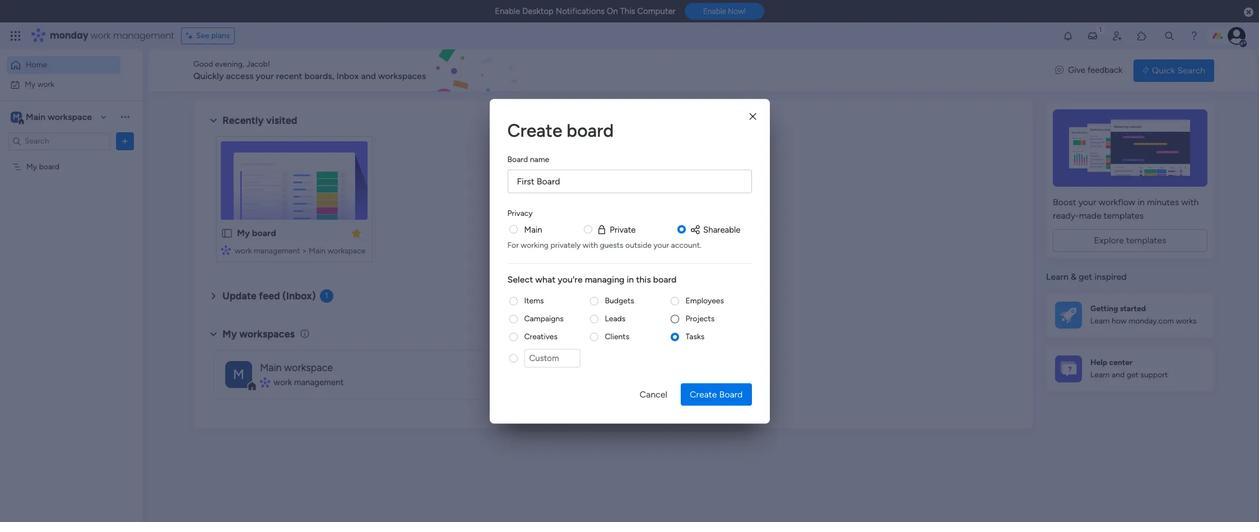 Task type: describe. For each thing, give the bounding box(es) containing it.
how
[[1112, 316, 1127, 326]]

work inside button
[[37, 79, 54, 89]]

update feed (inbox)
[[223, 290, 316, 302]]

Custom field
[[525, 349, 581, 367]]

visited
[[266, 114, 297, 127]]

v2 user feedback image
[[1056, 64, 1064, 77]]

Search in workspace field
[[24, 135, 94, 147]]

getting started learn how monday.com works
[[1091, 304, 1197, 326]]

employees
[[686, 296, 724, 305]]

private button
[[597, 223, 636, 236]]

minutes
[[1148, 197, 1180, 207]]

boost your workflow in minutes with ready-made templates
[[1054, 197, 1200, 221]]

select product image
[[10, 30, 21, 41]]

board inside 'heading'
[[567, 119, 614, 141]]

home
[[26, 60, 47, 70]]

this
[[637, 274, 651, 285]]

work management > main workspace
[[235, 246, 366, 256]]

board inside list box
[[39, 162, 59, 171]]

privacy element
[[508, 223, 752, 250]]

work right component icon
[[274, 377, 292, 387]]

&
[[1071, 271, 1077, 282]]

select
[[508, 274, 533, 285]]

tasks
[[686, 332, 705, 341]]

workspaces inside good evening, jacob! quickly access your recent boards, inbox and workspaces
[[378, 71, 426, 81]]

dapulse close image
[[1245, 7, 1254, 18]]

help center element
[[1047, 346, 1215, 391]]

0 vertical spatial workspace
[[48, 111, 92, 122]]

search
[[1178, 65, 1206, 75]]

made
[[1080, 210, 1102, 221]]

see plans button
[[181, 27, 235, 44]]

explore
[[1095, 235, 1125, 246]]

cancel
[[640, 389, 668, 399]]

give feedback
[[1069, 65, 1123, 75]]

guests
[[600, 240, 624, 250]]

main up component icon
[[260, 362, 282, 374]]

jacob simon image
[[1229, 27, 1246, 45]]

work management
[[274, 377, 344, 387]]

remove from favorites image
[[351, 227, 362, 239]]

inbox
[[337, 71, 359, 81]]

board name heading
[[508, 153, 550, 165]]

good
[[193, 59, 213, 69]]

1 vertical spatial my board
[[237, 228, 276, 238]]

learn & get inspired
[[1047, 271, 1127, 282]]

create board
[[508, 119, 614, 141]]

management for work management > main workspace
[[254, 246, 300, 256]]

board name
[[508, 154, 550, 164]]

workspace selection element
[[11, 110, 94, 125]]

works
[[1177, 316, 1197, 326]]

feed
[[259, 290, 280, 302]]

what
[[536, 274, 556, 285]]

on
[[607, 6, 618, 16]]

help center learn and get support
[[1091, 358, 1169, 380]]

boards,
[[305, 71, 335, 81]]

close my workspaces image
[[207, 327, 220, 341]]

campaigns
[[525, 314, 564, 323]]

budgets
[[605, 296, 635, 305]]

jacob!
[[246, 59, 270, 69]]

update
[[223, 290, 257, 302]]

0 vertical spatial learn
[[1047, 271, 1069, 282]]

close image
[[750, 112, 757, 121]]

give
[[1069, 65, 1086, 75]]

recently visited
[[223, 114, 297, 127]]

search everything image
[[1165, 30, 1176, 41]]

recent
[[276, 71, 303, 81]]

templates inside boost your workflow in minutes with ready-made templates
[[1104, 210, 1145, 221]]

see plans
[[196, 31, 230, 40]]

create board button
[[681, 383, 752, 405]]

workspace image
[[11, 111, 22, 123]]

shareable
[[704, 224, 741, 234]]

you're
[[558, 274, 583, 285]]

recently
[[223, 114, 264, 127]]

for
[[508, 240, 519, 250]]

get inside the help center learn and get support
[[1127, 370, 1139, 380]]

my work button
[[7, 75, 121, 93]]

managing
[[585, 274, 625, 285]]

main inside privacy element
[[525, 224, 543, 234]]

getting started element
[[1047, 292, 1215, 337]]

1 vertical spatial workspace
[[328, 246, 366, 256]]

explore templates
[[1095, 235, 1167, 246]]

management for work management
[[294, 377, 344, 387]]

my workspaces
[[223, 328, 295, 340]]

help image
[[1189, 30, 1200, 41]]

main right >
[[309, 246, 326, 256]]

your inside boost your workflow in minutes with ready-made templates
[[1079, 197, 1097, 207]]

2 vertical spatial workspace
[[284, 362, 333, 374]]

feedback
[[1088, 65, 1123, 75]]

quick
[[1153, 65, 1176, 75]]

enable now! button
[[685, 3, 765, 20]]

this
[[620, 6, 636, 16]]

items
[[525, 296, 544, 305]]

board inside heading
[[508, 154, 528, 164]]

quick search
[[1153, 65, 1206, 75]]

quick search button
[[1134, 59, 1215, 82]]

work right the monday
[[91, 29, 111, 42]]

plans
[[211, 31, 230, 40]]

getting
[[1091, 304, 1119, 313]]

privacy
[[508, 208, 533, 218]]

1
[[325, 291, 328, 301]]

workflow
[[1099, 197, 1136, 207]]

enable for enable now!
[[704, 7, 727, 16]]

shareable button
[[690, 223, 741, 236]]

inspired
[[1095, 271, 1127, 282]]

explore templates button
[[1054, 229, 1208, 252]]

and inside good evening, jacob! quickly access your recent boards, inbox and workspaces
[[361, 71, 376, 81]]

main inside workspace selection element
[[26, 111, 45, 122]]



Task type: vqa. For each thing, say whether or not it's contained in the screenshot.
'your'
yes



Task type: locate. For each thing, give the bounding box(es) containing it.
my right close my workspaces icon
[[223, 328, 237, 340]]

0 vertical spatial get
[[1079, 271, 1093, 282]]

0 vertical spatial your
[[256, 71, 274, 81]]

my board inside list box
[[26, 162, 59, 171]]

1 vertical spatial get
[[1127, 370, 1139, 380]]

2 vertical spatial learn
[[1091, 370, 1111, 380]]

account.
[[672, 240, 702, 250]]

apps image
[[1137, 30, 1148, 41]]

learn left the &
[[1047, 271, 1069, 282]]

0 horizontal spatial enable
[[495, 6, 521, 16]]

create
[[508, 119, 563, 141], [690, 389, 717, 399]]

main workspace up search in workspace field
[[26, 111, 92, 122]]

work down home
[[37, 79, 54, 89]]

learn
[[1047, 271, 1069, 282], [1091, 316, 1111, 326], [1091, 370, 1111, 380]]

workspace
[[48, 111, 92, 122], [328, 246, 366, 256], [284, 362, 333, 374]]

1 vertical spatial with
[[583, 240, 598, 250]]

workspaces
[[378, 71, 426, 81], [239, 328, 295, 340]]

templates image image
[[1057, 109, 1205, 187]]

creatives
[[525, 332, 558, 341]]

0 horizontal spatial m
[[13, 112, 20, 121]]

enable inside button
[[704, 7, 727, 16]]

notifications image
[[1063, 30, 1074, 41]]

monday.com
[[1129, 316, 1175, 326]]

workspace up search in workspace field
[[48, 111, 92, 122]]

your up made
[[1079, 197, 1097, 207]]

0 vertical spatial and
[[361, 71, 376, 81]]

0 horizontal spatial main workspace
[[26, 111, 92, 122]]

1 vertical spatial in
[[627, 274, 634, 285]]

board inside button
[[720, 389, 743, 399]]

create inside create board button
[[690, 389, 717, 399]]

my right public board icon
[[237, 228, 250, 238]]

privately
[[551, 240, 581, 250]]

projects
[[686, 314, 715, 323]]

evening,
[[215, 59, 244, 69]]

help
[[1091, 358, 1108, 367]]

templates right explore
[[1127, 235, 1167, 246]]

learn inside the help center learn and get support
[[1091, 370, 1111, 380]]

select what you're managing in this board option group
[[508, 295, 752, 374]]

workspace up work management
[[284, 362, 333, 374]]

my board down search in workspace field
[[26, 162, 59, 171]]

>
[[302, 246, 307, 256]]

my work
[[25, 79, 54, 89]]

1 horizontal spatial enable
[[704, 7, 727, 16]]

enable desktop notifications on this computer
[[495, 6, 676, 16]]

0 horizontal spatial in
[[627, 274, 634, 285]]

see
[[196, 31, 209, 40]]

enable left desktop
[[495, 6, 521, 16]]

1 horizontal spatial get
[[1127, 370, 1139, 380]]

enable left now!
[[704, 7, 727, 16]]

create for create board
[[508, 119, 563, 141]]

1 horizontal spatial board
[[720, 389, 743, 399]]

with
[[1182, 197, 1200, 207], [583, 240, 598, 250]]

my board
[[26, 162, 59, 171], [237, 228, 276, 238]]

1 vertical spatial workspaces
[[239, 328, 295, 340]]

working
[[521, 240, 549, 250]]

learn down getting
[[1091, 316, 1111, 326]]

my inside button
[[25, 79, 35, 89]]

0 horizontal spatial and
[[361, 71, 376, 81]]

1 horizontal spatial your
[[654, 240, 670, 250]]

with inside boost your workflow in minutes with ready-made templates
[[1182, 197, 1200, 207]]

your right outside
[[654, 240, 670, 250]]

private
[[610, 224, 636, 234]]

select what you're managing in this board heading
[[508, 273, 752, 286]]

0 vertical spatial management
[[113, 29, 174, 42]]

learn inside getting started learn how monday.com works
[[1091, 316, 1111, 326]]

0 horizontal spatial get
[[1079, 271, 1093, 282]]

center
[[1110, 358, 1133, 367]]

in inside "select what you're managing in this board" heading
[[627, 274, 634, 285]]

your inside good evening, jacob! quickly access your recent boards, inbox and workspaces
[[256, 71, 274, 81]]

get right the &
[[1079, 271, 1093, 282]]

workspace down 'remove from favorites' icon on the top left
[[328, 246, 366, 256]]

open update feed (inbox) image
[[207, 289, 220, 303]]

m for workspace icon
[[233, 366, 245, 382]]

0 vertical spatial in
[[1138, 197, 1146, 207]]

2 vertical spatial management
[[294, 377, 344, 387]]

1 horizontal spatial with
[[1182, 197, 1200, 207]]

2 horizontal spatial your
[[1079, 197, 1097, 207]]

close recently visited image
[[207, 114, 220, 127]]

my board list box
[[0, 155, 143, 327]]

your
[[256, 71, 274, 81], [1079, 197, 1097, 207], [654, 240, 670, 250]]

my inside list box
[[26, 162, 37, 171]]

1 vertical spatial learn
[[1091, 316, 1111, 326]]

m inside workspace icon
[[233, 366, 245, 382]]

0 vertical spatial templates
[[1104, 210, 1145, 221]]

0 horizontal spatial with
[[583, 240, 598, 250]]

your inside privacy element
[[654, 240, 670, 250]]

workspaces right inbox
[[378, 71, 426, 81]]

and down center
[[1112, 370, 1125, 380]]

0 vertical spatial m
[[13, 112, 20, 121]]

main workspace up work management
[[260, 362, 333, 374]]

with left guests
[[583, 240, 598, 250]]

in left minutes at the right of the page
[[1138, 197, 1146, 207]]

1 vertical spatial and
[[1112, 370, 1125, 380]]

access
[[226, 71, 254, 81]]

0 horizontal spatial board
[[508, 154, 528, 164]]

management
[[113, 29, 174, 42], [254, 246, 300, 256], [294, 377, 344, 387]]

ready-
[[1054, 210, 1080, 221]]

and inside the help center learn and get support
[[1112, 370, 1125, 380]]

get
[[1079, 271, 1093, 282], [1127, 370, 1139, 380]]

0 vertical spatial my board
[[26, 162, 59, 171]]

computer
[[638, 6, 676, 16]]

create inside create board 'heading'
[[508, 119, 563, 141]]

create right cancel
[[690, 389, 717, 399]]

1 horizontal spatial workspaces
[[378, 71, 426, 81]]

v2 bolt switch image
[[1143, 64, 1150, 77]]

1 image
[[1096, 23, 1106, 36]]

component image
[[260, 377, 270, 387]]

main workspace
[[26, 111, 92, 122], [260, 362, 333, 374]]

option
[[0, 156, 143, 159]]

main button
[[525, 223, 543, 236]]

0 vertical spatial workspaces
[[378, 71, 426, 81]]

and right inbox
[[361, 71, 376, 81]]

leads
[[605, 314, 626, 323]]

1 vertical spatial board
[[720, 389, 743, 399]]

create board heading
[[508, 117, 752, 144]]

now!
[[729, 7, 746, 16]]

my down search in workspace field
[[26, 162, 37, 171]]

with right minutes at the right of the page
[[1182, 197, 1200, 207]]

0 horizontal spatial my board
[[26, 162, 59, 171]]

name
[[530, 154, 550, 164]]

monday
[[50, 29, 88, 42]]

0 vertical spatial main workspace
[[26, 111, 92, 122]]

good evening, jacob! quickly access your recent boards, inbox and workspaces
[[193, 59, 426, 81]]

1 vertical spatial templates
[[1127, 235, 1167, 246]]

0 horizontal spatial create
[[508, 119, 563, 141]]

0 vertical spatial board
[[508, 154, 528, 164]]

home button
[[7, 56, 121, 74]]

enable now!
[[704, 7, 746, 16]]

1 horizontal spatial and
[[1112, 370, 1125, 380]]

boost
[[1054, 197, 1077, 207]]

started
[[1121, 304, 1147, 313]]

workspace image
[[225, 361, 252, 388]]

learn for getting
[[1091, 316, 1111, 326]]

templates inside explore templates button
[[1127, 235, 1167, 246]]

0 horizontal spatial workspaces
[[239, 328, 295, 340]]

1 horizontal spatial main workspace
[[260, 362, 333, 374]]

1 vertical spatial management
[[254, 246, 300, 256]]

work
[[91, 29, 111, 42], [37, 79, 54, 89], [235, 246, 252, 256], [274, 377, 292, 387]]

enable for enable desktop notifications on this computer
[[495, 6, 521, 16]]

0 horizontal spatial your
[[256, 71, 274, 81]]

board
[[508, 154, 528, 164], [720, 389, 743, 399]]

learn for help
[[1091, 370, 1111, 380]]

create up name
[[508, 119, 563, 141]]

get down center
[[1127, 370, 1139, 380]]

learn down help
[[1091, 370, 1111, 380]]

monday work management
[[50, 29, 174, 42]]

board
[[567, 119, 614, 141], [39, 162, 59, 171], [252, 228, 276, 238], [654, 274, 677, 285]]

1 vertical spatial create
[[690, 389, 717, 399]]

m for workspace image
[[13, 112, 20, 121]]

1 vertical spatial your
[[1079, 197, 1097, 207]]

my down home
[[25, 79, 35, 89]]

for working privately with guests outside your account.
[[508, 240, 702, 250]]

board inside heading
[[654, 274, 677, 285]]

1 horizontal spatial my board
[[237, 228, 276, 238]]

quickly
[[193, 71, 224, 81]]

m inside workspace image
[[13, 112, 20, 121]]

with inside privacy element
[[583, 240, 598, 250]]

1 vertical spatial main workspace
[[260, 362, 333, 374]]

in inside boost your workflow in minutes with ready-made templates
[[1138, 197, 1146, 207]]

templates down workflow
[[1104, 210, 1145, 221]]

2 vertical spatial your
[[654, 240, 670, 250]]

component image
[[221, 245, 231, 255]]

clients
[[605, 332, 630, 341]]

1 horizontal spatial create
[[690, 389, 717, 399]]

1 vertical spatial m
[[233, 366, 245, 382]]

outside
[[626, 240, 652, 250]]

my board right public board icon
[[237, 228, 276, 238]]

privacy heading
[[508, 207, 533, 219]]

and
[[361, 71, 376, 81], [1112, 370, 1125, 380]]

work right component image
[[235, 246, 252, 256]]

notifications
[[556, 6, 605, 16]]

1 horizontal spatial m
[[233, 366, 245, 382]]

templates
[[1104, 210, 1145, 221], [1127, 235, 1167, 246]]

support
[[1141, 370, 1169, 380]]

public board image
[[221, 227, 233, 239]]

in left this
[[627, 274, 634, 285]]

0 vertical spatial with
[[1182, 197, 1200, 207]]

enable
[[495, 6, 521, 16], [704, 7, 727, 16]]

create board
[[690, 389, 743, 399]]

create for create board
[[690, 389, 717, 399]]

main workspace inside workspace selection element
[[26, 111, 92, 122]]

select what you're managing in this board
[[508, 274, 677, 285]]

main up working
[[525, 224, 543, 234]]

invite members image
[[1112, 30, 1124, 41]]

cancel button
[[631, 383, 677, 405]]

your down jacob!
[[256, 71, 274, 81]]

0 vertical spatial create
[[508, 119, 563, 141]]

m
[[13, 112, 20, 121], [233, 366, 245, 382]]

1 horizontal spatial in
[[1138, 197, 1146, 207]]

desktop
[[523, 6, 554, 16]]

workspaces down update feed (inbox)
[[239, 328, 295, 340]]

(inbox)
[[283, 290, 316, 302]]

inbox image
[[1088, 30, 1099, 41]]

Board name field
[[508, 169, 752, 193]]

main right workspace image
[[26, 111, 45, 122]]



